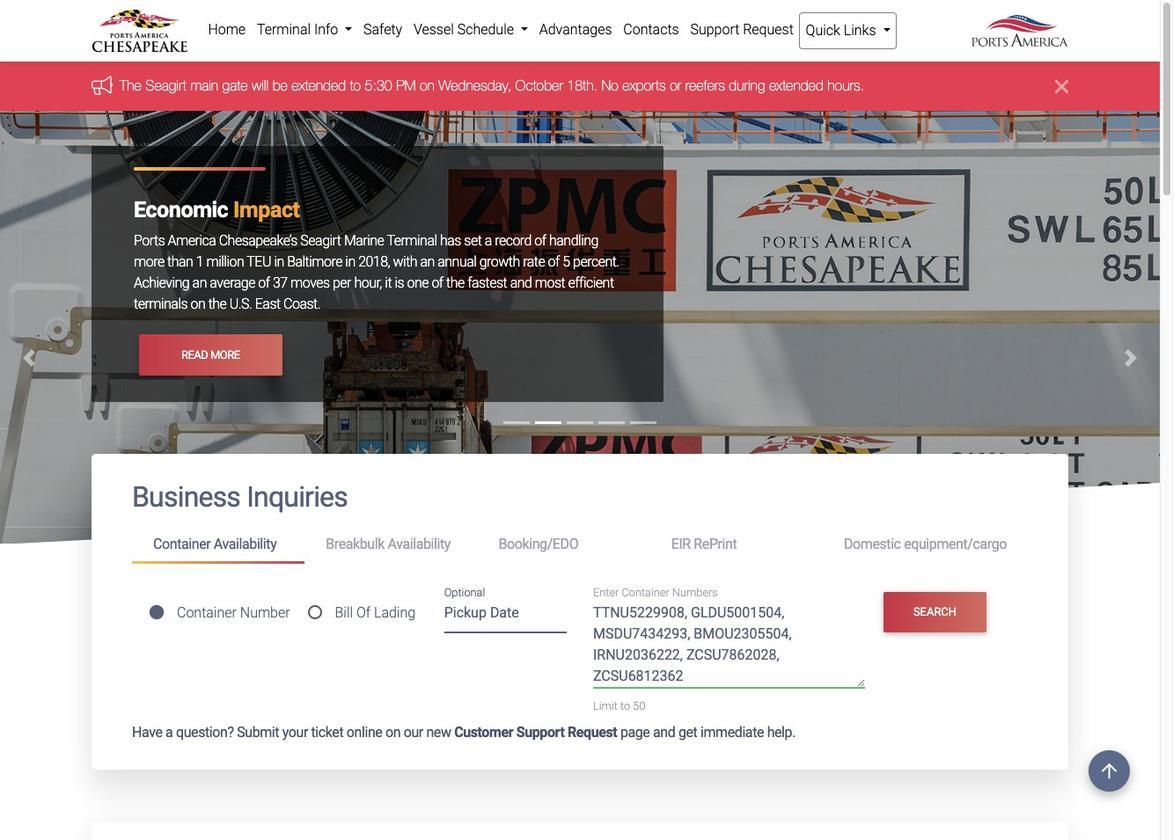 Task type: describe. For each thing, give the bounding box(es) containing it.
support inside business inquiries main content
[[516, 724, 565, 741]]

ticket
[[311, 724, 344, 741]]

will
[[252, 78, 269, 94]]

customer
[[454, 724, 513, 741]]

pm
[[396, 78, 416, 94]]

vessel
[[414, 21, 454, 38]]

percent.
[[573, 254, 619, 271]]

1 horizontal spatial the
[[446, 275, 465, 292]]

to inside business inquiries main content
[[621, 700, 630, 713]]

america
[[168, 233, 216, 249]]

Enter Container Numbers text field
[[593, 603, 865, 689]]

with
[[393, 254, 417, 271]]

of left 37
[[258, 275, 270, 292]]

terminal inside ports america chesapeake's seagirt marine terminal has set a record of handling more than 1 million teu in baltimore in 2018,                         with an annual growth rate of 5 percent. achieving an average of 37 moves per hour, it is one of the fastest and most efficient terminals on the u.s. east coast.
[[387, 233, 437, 249]]

submit
[[237, 724, 279, 741]]

enter
[[593, 586, 619, 599]]

on inside ports america chesapeake's seagirt marine terminal has set a record of handling more than 1 million teu in baltimore in 2018,                         with an annual growth rate of 5 percent. achieving an average of 37 moves per hour, it is one of the fastest and most efficient terminals on the u.s. east coast.
[[191, 296, 205, 313]]

help.
[[767, 724, 796, 741]]

schedule
[[457, 21, 514, 38]]

1 extended from the left
[[292, 78, 346, 94]]

u.s.
[[229, 296, 252, 313]]

fastest
[[468, 275, 507, 292]]

is
[[395, 275, 404, 292]]

close image
[[1056, 76, 1069, 97]]

safety link
[[358, 12, 408, 48]]

read more link
[[139, 335, 282, 376]]

economic
[[134, 198, 228, 223]]

have a question? submit your ticket online on our new customer support request page and get immediate help.
[[132, 724, 796, 741]]

bill
[[335, 605, 353, 621]]

your
[[282, 724, 308, 741]]

baltimore
[[287, 254, 342, 271]]

reefers
[[685, 78, 725, 94]]

seagirt inside alert
[[146, 78, 187, 94]]

main
[[191, 78, 218, 94]]

search
[[914, 606, 957, 619]]

support request link
[[685, 12, 800, 48]]

marine
[[344, 233, 384, 249]]

on inside alert
[[420, 78, 435, 94]]

annual
[[438, 254, 477, 271]]

go to top image
[[1089, 751, 1130, 792]]

during
[[729, 78, 765, 94]]

business inquiries
[[132, 481, 348, 514]]

2 in from the left
[[345, 254, 355, 271]]

home link
[[202, 12, 251, 48]]

business
[[132, 481, 240, 514]]

bill of lading
[[335, 605, 416, 621]]

breakbulk availability
[[326, 536, 451, 553]]

to inside alert
[[350, 78, 361, 94]]

number
[[240, 605, 290, 621]]

exports
[[623, 78, 666, 94]]

per
[[333, 275, 351, 292]]

more
[[210, 348, 240, 362]]

breakbulk
[[326, 536, 385, 553]]

moves
[[291, 275, 330, 292]]

quick links link
[[800, 12, 897, 49]]

container for container availability
[[153, 536, 211, 553]]

reprint
[[694, 536, 737, 553]]

booking/edo link
[[478, 529, 650, 561]]

0 horizontal spatial terminal
[[257, 21, 311, 38]]

on inside business inquiries main content
[[386, 724, 401, 741]]

vessel schedule
[[414, 21, 518, 38]]

terminals
[[134, 296, 188, 313]]

online
[[347, 724, 382, 741]]

0 horizontal spatial an
[[192, 275, 207, 292]]

read more
[[181, 348, 240, 362]]

a inside ports america chesapeake's seagirt marine terminal has set a record of handling more than 1 million teu in baltimore in 2018,                         with an annual growth rate of 5 percent. achieving an average of 37 moves per hour, it is one of the fastest and most efficient terminals on the u.s. east coast.
[[485, 233, 492, 249]]

one
[[407, 275, 429, 292]]

18th.
[[567, 78, 598, 94]]

set
[[464, 233, 482, 249]]

efficient
[[568, 275, 614, 292]]

or
[[670, 78, 682, 94]]

of right the one
[[432, 275, 443, 292]]

bullhorn image
[[92, 76, 120, 95]]

1 in from the left
[[274, 254, 284, 271]]

limit
[[593, 700, 618, 713]]

and inside ports america chesapeake's seagirt marine terminal has set a record of handling more than 1 million teu in baltimore in 2018,                         with an annual growth rate of 5 percent. achieving an average of 37 moves per hour, it is one of the fastest and most efficient terminals on the u.s. east coast.
[[510, 275, 532, 292]]

vessel schedule link
[[408, 12, 534, 48]]

be
[[273, 78, 288, 94]]

contacts
[[624, 21, 679, 38]]

no
[[602, 78, 619, 94]]

safety
[[364, 21, 402, 38]]

limit to 50
[[593, 700, 646, 713]]

contacts link
[[618, 12, 685, 48]]

average
[[210, 275, 255, 292]]

wednesday,
[[439, 78, 512, 94]]

more
[[134, 254, 164, 271]]

read
[[181, 348, 208, 362]]

record
[[495, 233, 532, 249]]

our
[[404, 724, 423, 741]]

container for container number
[[177, 605, 237, 621]]

domestic equipment/cargo link
[[823, 529, 1028, 561]]

inquiries
[[247, 481, 348, 514]]



Task type: vqa. For each thing, say whether or not it's contained in the screenshot.
links on the top right of page
yes



Task type: locate. For each thing, give the bounding box(es) containing it.
0 horizontal spatial the
[[208, 296, 227, 313]]

0 horizontal spatial on
[[191, 296, 205, 313]]

a right set in the top of the page
[[485, 233, 492, 249]]

1 vertical spatial an
[[192, 275, 207, 292]]

on
[[420, 78, 435, 94], [191, 296, 205, 313], [386, 724, 401, 741]]

on left "our"
[[386, 724, 401, 741]]

1
[[196, 254, 203, 271]]

gate
[[222, 78, 248, 94]]

1 horizontal spatial a
[[485, 233, 492, 249]]

terminal up with
[[387, 233, 437, 249]]

availability right breakbulk
[[388, 536, 451, 553]]

economic impact
[[134, 198, 300, 223]]

0 vertical spatial support
[[691, 21, 740, 38]]

1 vertical spatial support
[[516, 724, 565, 741]]

terminal
[[257, 21, 311, 38], [387, 233, 437, 249]]

has
[[440, 233, 461, 249]]

1 horizontal spatial in
[[345, 254, 355, 271]]

1 horizontal spatial to
[[621, 700, 630, 713]]

0 vertical spatial container
[[153, 536, 211, 553]]

achieving
[[134, 275, 189, 292]]

1 horizontal spatial seagirt
[[300, 233, 341, 249]]

0 vertical spatial on
[[420, 78, 435, 94]]

1 horizontal spatial and
[[653, 724, 676, 741]]

2 availability from the left
[[388, 536, 451, 553]]

2 vertical spatial container
[[177, 605, 237, 621]]

request
[[743, 21, 794, 38], [568, 724, 617, 741]]

the seagirt main gate will be extended to 5:30 pm on wednesday, october 18th.  no exports or reefers during extended hours. alert
[[0, 62, 1160, 111]]

to left 5:30
[[350, 78, 361, 94]]

than
[[167, 254, 193, 271]]

terminal info
[[257, 21, 342, 38]]

the down annual
[[446, 275, 465, 292]]

0 vertical spatial request
[[743, 21, 794, 38]]

1 vertical spatial and
[[653, 724, 676, 741]]

business inquiries main content
[[78, 455, 1082, 841]]

search button
[[884, 592, 987, 633]]

container
[[153, 536, 211, 553], [622, 586, 670, 599], [177, 605, 237, 621]]

optional
[[444, 586, 485, 600]]

container left number
[[177, 605, 237, 621]]

new
[[426, 724, 451, 741]]

to left 50
[[621, 700, 630, 713]]

availability down business inquiries
[[214, 536, 277, 553]]

growth
[[480, 254, 520, 271]]

east
[[255, 296, 281, 313]]

0 horizontal spatial extended
[[292, 78, 346, 94]]

enter container numbers
[[593, 586, 718, 599]]

support right customer
[[516, 724, 565, 741]]

economic engine image
[[0, 111, 1160, 612]]

and inside business inquiries main content
[[653, 724, 676, 741]]

impact
[[233, 198, 300, 223]]

request inside business inquiries main content
[[568, 724, 617, 741]]

37
[[273, 275, 288, 292]]

the seagirt main gate will be extended to 5:30 pm on wednesday, october 18th.  no exports or reefers during extended hours. link
[[120, 78, 865, 94]]

page
[[621, 724, 650, 741]]

handling
[[549, 233, 599, 249]]

question?
[[176, 724, 234, 741]]

eir reprint
[[671, 536, 737, 553]]

request left quick
[[743, 21, 794, 38]]

rate
[[523, 254, 545, 271]]

0 vertical spatial seagirt
[[146, 78, 187, 94]]

on right terminals
[[191, 296, 205, 313]]

equipment/cargo
[[904, 536, 1007, 553]]

container down business
[[153, 536, 211, 553]]

1 vertical spatial terminal
[[387, 233, 437, 249]]

support
[[691, 21, 740, 38], [516, 724, 565, 741]]

1 horizontal spatial availability
[[388, 536, 451, 553]]

home
[[208, 21, 246, 38]]

request down limit
[[568, 724, 617, 741]]

0 vertical spatial to
[[350, 78, 361, 94]]

ports america chesapeake's seagirt marine terminal has set a record of handling more than 1 million teu in baltimore in 2018,                         with an annual growth rate of 5 percent. achieving an average of 37 moves per hour, it is one of the fastest and most efficient terminals on the u.s. east coast.
[[134, 233, 619, 313]]

1 vertical spatial request
[[568, 724, 617, 741]]

0 horizontal spatial seagirt
[[146, 78, 187, 94]]

seagirt right the on the left of page
[[146, 78, 187, 94]]

and down rate at top left
[[510, 275, 532, 292]]

container number
[[177, 605, 290, 621]]

availability for breakbulk availability
[[388, 536, 451, 553]]

million
[[206, 254, 244, 271]]

the seagirt main gate will be extended to 5:30 pm on wednesday, october 18th.  no exports or reefers during extended hours.
[[120, 78, 865, 94]]

eir reprint link
[[650, 529, 823, 561]]

5:30
[[365, 78, 392, 94]]

2 vertical spatial on
[[386, 724, 401, 741]]

links
[[844, 22, 876, 39]]

domestic
[[844, 536, 901, 553]]

1 horizontal spatial request
[[743, 21, 794, 38]]

an right with
[[420, 254, 435, 271]]

it
[[385, 275, 392, 292]]

in
[[274, 254, 284, 271], [345, 254, 355, 271]]

1 vertical spatial container
[[622, 586, 670, 599]]

1 horizontal spatial support
[[691, 21, 740, 38]]

breakbulk availability link
[[305, 529, 478, 561]]

terminal info link
[[251, 12, 358, 48]]

most
[[535, 275, 565, 292]]

1 availability from the left
[[214, 536, 277, 553]]

and left get
[[653, 724, 676, 741]]

0 horizontal spatial a
[[166, 724, 173, 741]]

2018,
[[358, 254, 390, 271]]

of left 5
[[548, 254, 560, 271]]

on right 'pm'
[[420, 78, 435, 94]]

5
[[563, 254, 570, 271]]

an down 1
[[192, 275, 207, 292]]

the
[[446, 275, 465, 292], [208, 296, 227, 313]]

get
[[679, 724, 698, 741]]

2 horizontal spatial on
[[420, 78, 435, 94]]

terminal left info
[[257, 21, 311, 38]]

0 horizontal spatial to
[[350, 78, 361, 94]]

hours.
[[828, 78, 865, 94]]

container availability link
[[132, 529, 305, 564]]

extended
[[292, 78, 346, 94], [769, 78, 824, 94]]

support up reefers
[[691, 21, 740, 38]]

50
[[633, 700, 646, 713]]

0 vertical spatial the
[[446, 275, 465, 292]]

1 vertical spatial the
[[208, 296, 227, 313]]

0 horizontal spatial request
[[568, 724, 617, 741]]

1 horizontal spatial terminal
[[387, 233, 437, 249]]

info
[[314, 21, 338, 38]]

coast.
[[283, 296, 320, 313]]

1 vertical spatial on
[[191, 296, 205, 313]]

container availability
[[153, 536, 277, 553]]

a right have
[[166, 724, 173, 741]]

quick
[[806, 22, 841, 39]]

of up rate at top left
[[535, 233, 546, 249]]

1 vertical spatial to
[[621, 700, 630, 713]]

0 vertical spatial a
[[485, 233, 492, 249]]

the left u.s.
[[208, 296, 227, 313]]

support request
[[691, 21, 794, 38]]

2 extended from the left
[[769, 78, 824, 94]]

extended right the be at the top left of the page
[[292, 78, 346, 94]]

numbers
[[672, 586, 718, 599]]

seagirt up baltimore
[[300, 233, 341, 249]]

container right "enter"
[[622, 586, 670, 599]]

chesapeake's
[[219, 233, 297, 249]]

the
[[120, 78, 142, 94]]

teu
[[247, 254, 271, 271]]

seagirt inside ports america chesapeake's seagirt marine terminal has set a record of handling more than 1 million teu in baltimore in 2018,                         with an annual growth rate of 5 percent. achieving an average of 37 moves per hour, it is one of the fastest and most efficient terminals on the u.s. east coast.
[[300, 233, 341, 249]]

0 vertical spatial terminal
[[257, 21, 311, 38]]

1 horizontal spatial on
[[386, 724, 401, 741]]

advantages
[[539, 21, 612, 38]]

in right teu
[[274, 254, 284, 271]]

in up per
[[345, 254, 355, 271]]

domestic equipment/cargo
[[844, 536, 1007, 553]]

availability for container availability
[[214, 536, 277, 553]]

0 vertical spatial an
[[420, 254, 435, 271]]

extended right during
[[769, 78, 824, 94]]

0 vertical spatial and
[[510, 275, 532, 292]]

1 vertical spatial seagirt
[[300, 233, 341, 249]]

ports
[[134, 233, 165, 249]]

0 horizontal spatial and
[[510, 275, 532, 292]]

0 horizontal spatial in
[[274, 254, 284, 271]]

customer support request link
[[454, 724, 617, 741]]

eir
[[671, 536, 691, 553]]

1 horizontal spatial extended
[[769, 78, 824, 94]]

0 horizontal spatial support
[[516, 724, 565, 741]]

1 vertical spatial a
[[166, 724, 173, 741]]

a inside business inquiries main content
[[166, 724, 173, 741]]

Optional text field
[[444, 599, 567, 634]]

0 horizontal spatial availability
[[214, 536, 277, 553]]

an
[[420, 254, 435, 271], [192, 275, 207, 292]]

1 horizontal spatial an
[[420, 254, 435, 271]]

a
[[485, 233, 492, 249], [166, 724, 173, 741]]



